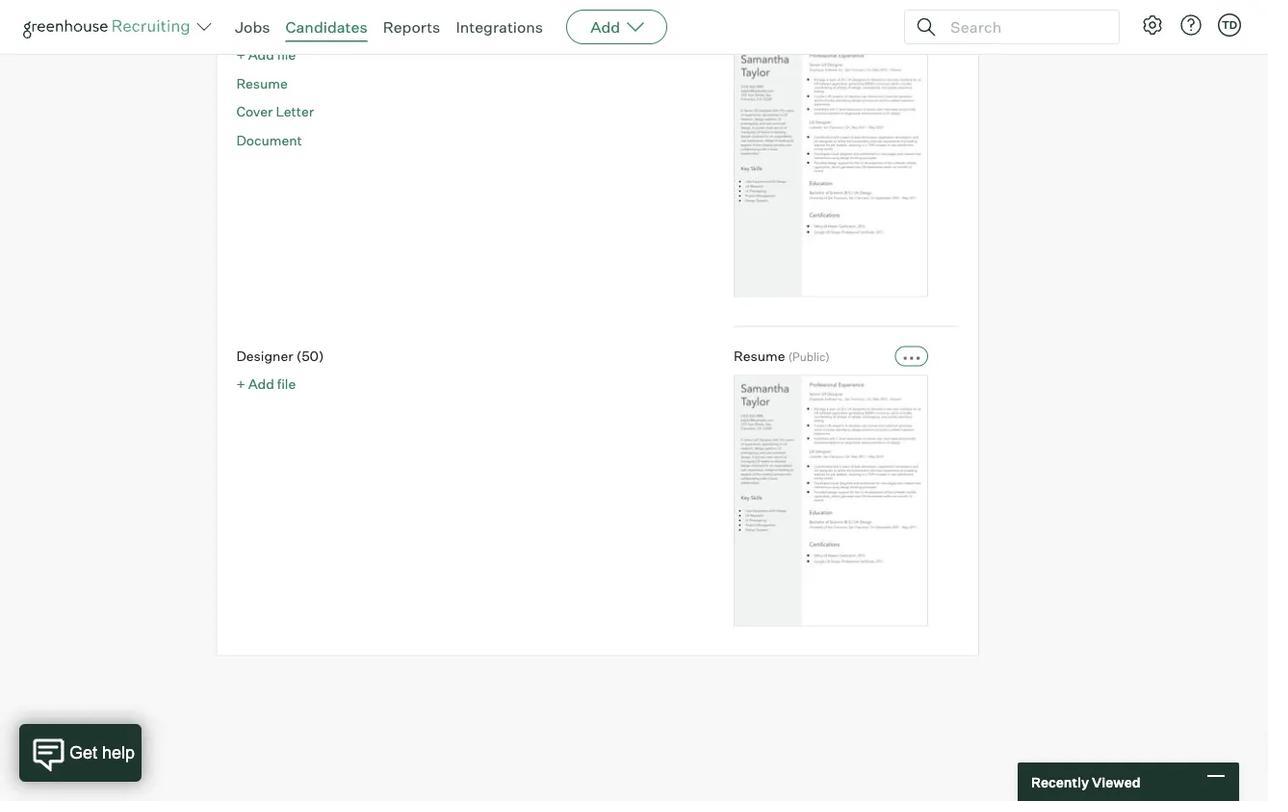 Task type: locate. For each thing, give the bounding box(es) containing it.
add for second + add file link from the bottom
[[248, 47, 274, 64]]

0 vertical spatial resume
[[236, 75, 288, 92]]

resume for resume (public)
[[734, 348, 785, 364]]

file down the designer (50)
[[277, 376, 296, 393]]

2 file from the top
[[277, 376, 296, 393]]

1 horizontal spatial resume
[[734, 348, 785, 364]]

+ add file down the designer
[[236, 376, 296, 393]]

td button
[[1218, 13, 1241, 37]]

2 + from the top
[[236, 376, 245, 393]]

file down (19)
[[277, 47, 296, 64]]

+ add file link down test (19)
[[236, 47, 296, 64]]

+
[[236, 47, 245, 64], [236, 376, 245, 393]]

0 vertical spatial +
[[236, 47, 245, 64]]

1 vertical spatial + add file link
[[236, 376, 296, 393]]

0 vertical spatial file
[[277, 47, 296, 64]]

+ add file link
[[236, 47, 296, 64], [236, 376, 296, 393]]

resume
[[236, 75, 288, 92], [734, 348, 785, 364]]

0 horizontal spatial resume
[[236, 75, 288, 92]]

recently viewed
[[1032, 774, 1141, 790]]

document link
[[236, 132, 302, 149]]

+ down jobs link
[[236, 47, 245, 64]]

+ add file down test (19)
[[236, 47, 296, 64]]

0 vertical spatial + add file link
[[236, 47, 296, 64]]

1 file from the top
[[277, 47, 296, 64]]

0 vertical spatial + add file
[[236, 47, 296, 64]]

1 vertical spatial + add file
[[236, 376, 296, 393]]

resume up cover
[[236, 75, 288, 92]]

file
[[277, 47, 296, 64], [277, 376, 296, 393]]

+ down the designer
[[236, 376, 245, 393]]

add button
[[566, 10, 668, 44]]

1 vertical spatial resume
[[734, 348, 785, 364]]

1 vertical spatial add
[[248, 47, 274, 64]]

viewed
[[1092, 774, 1141, 790]]

+ add file for second + add file link
[[236, 376, 296, 393]]

add inside popup button
[[591, 17, 620, 37]]

resume left (public)
[[734, 348, 785, 364]]

Search text field
[[946, 13, 1102, 41]]

(19)
[[275, 18, 299, 35]]

document
[[236, 132, 302, 149]]

cover
[[236, 104, 273, 121]]

2 + add file from the top
[[236, 376, 296, 393]]

integrations
[[456, 17, 543, 37]]

1 + add file from the top
[[236, 47, 296, 64]]

candidates link
[[286, 17, 368, 37]]

+ add file
[[236, 47, 296, 64], [236, 376, 296, 393]]

(50)
[[296, 348, 324, 364]]

candidates
[[286, 17, 368, 37]]

designer
[[236, 348, 293, 364]]

cover letter
[[236, 104, 314, 121]]

1 vertical spatial file
[[277, 376, 296, 393]]

td button
[[1214, 10, 1245, 40]]

1 + from the top
[[236, 47, 245, 64]]

file for second + add file link
[[277, 376, 296, 393]]

resume (public)
[[734, 348, 830, 364]]

1 + add file link from the top
[[236, 47, 296, 64]]

letter
[[276, 104, 314, 121]]

resume link
[[236, 75, 288, 92]]

cover letter link
[[236, 104, 314, 121]]

2 vertical spatial add
[[248, 376, 274, 393]]

+ add file link down the designer
[[236, 376, 296, 393]]

0 vertical spatial add
[[591, 17, 620, 37]]

1 vertical spatial +
[[236, 376, 245, 393]]

jobs link
[[235, 17, 270, 37]]

add
[[591, 17, 620, 37], [248, 47, 274, 64], [248, 376, 274, 393]]



Task type: vqa. For each thing, say whether or not it's contained in the screenshot.
GREENHOUSE RECRUITING image
yes



Task type: describe. For each thing, give the bounding box(es) containing it.
configure image
[[1141, 13, 1164, 37]]

resume for resume
[[236, 75, 288, 92]]

+ add file for second + add file link from the bottom
[[236, 47, 296, 64]]

add for second + add file link
[[248, 376, 274, 393]]

file for second + add file link from the bottom
[[277, 47, 296, 64]]

reports
[[383, 17, 441, 37]]

test
[[236, 18, 272, 35]]

test (19)
[[236, 18, 299, 35]]

reports link
[[383, 17, 441, 37]]

2 + add file link from the top
[[236, 376, 296, 393]]

greenhouse recruiting image
[[23, 15, 196, 39]]

(public)
[[788, 349, 830, 364]]

integrations link
[[456, 17, 543, 37]]

td
[[1222, 18, 1238, 31]]

recently
[[1032, 774, 1089, 790]]

jobs
[[235, 17, 270, 37]]

designer (50)
[[236, 348, 324, 364]]



